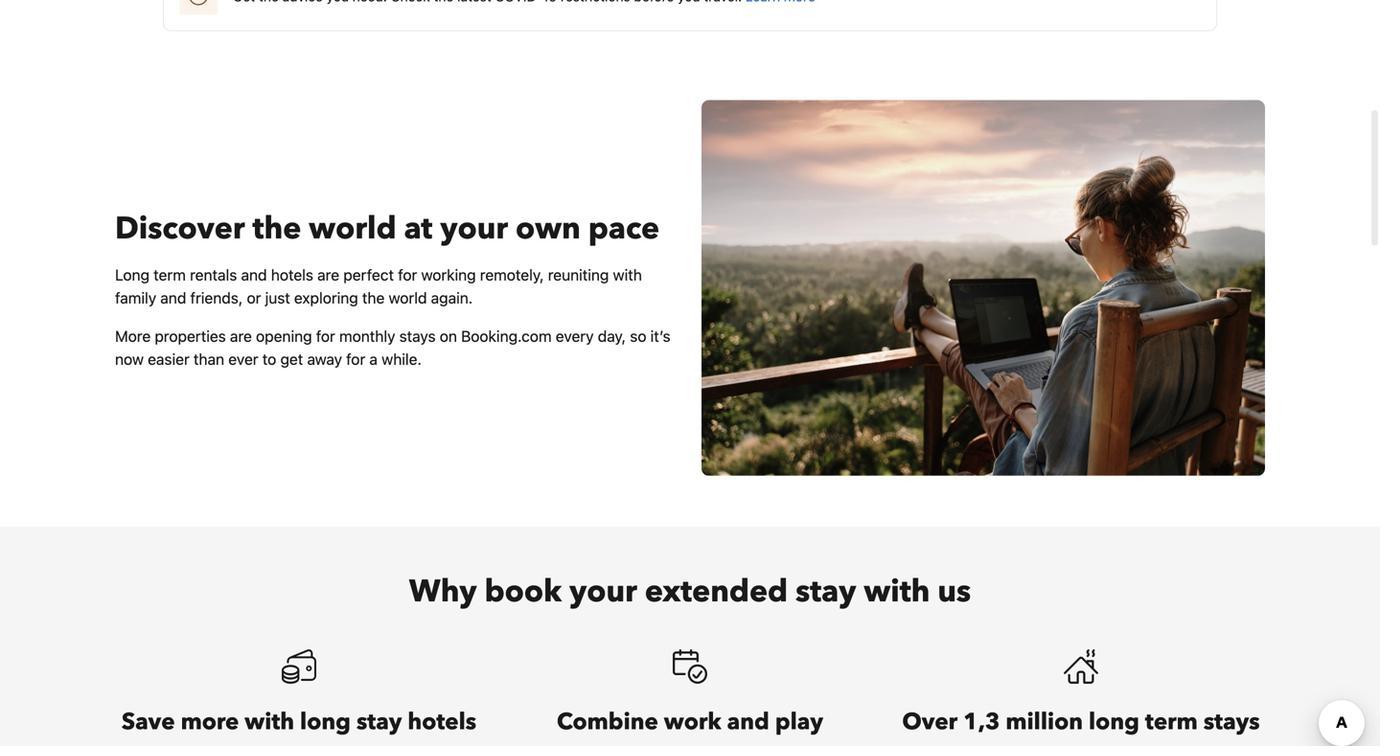 Task type: vqa. For each thing, say whether or not it's contained in the screenshot.
COMBINE WORK AND PLAY
yes



Task type: describe. For each thing, give the bounding box(es) containing it.
long for term
[[1089, 707, 1140, 739]]

booking.com
[[461, 328, 552, 346]]

million
[[1006, 707, 1084, 739]]

for inside long term rentals and hotels are perfect for working remotely, reuniting with family and friends, or just exploring the world again.
[[398, 266, 417, 284]]

long term rentals and hotels are perfect for working remotely, reuniting with family and friends, or just exploring the world again.
[[115, 266, 642, 307]]

every
[[556, 328, 594, 346]]

save more with long stay hotels
[[122, 707, 477, 739]]

why book your extended stay with us
[[409, 572, 971, 613]]

extended
[[645, 572, 788, 613]]

0 vertical spatial world
[[309, 208, 397, 250]]

2 vertical spatial for
[[346, 351, 366, 369]]

why
[[409, 572, 477, 613]]

term inside long term rentals and hotels are perfect for working remotely, reuniting with family and friends, or just exploring the world again.
[[154, 266, 186, 284]]

rentals
[[190, 266, 237, 284]]

stays inside more properties are opening for monthly stays on booking.com every day, so it's now easier than ever to get away for a while.
[[400, 328, 436, 346]]

more properties are opening for monthly stays on booking.com every day, so it's now easier than ever to get away for a while.
[[115, 328, 671, 369]]

exploring
[[294, 289, 358, 307]]

over
[[903, 707, 958, 739]]

easier
[[148, 351, 190, 369]]

reuniting
[[548, 266, 609, 284]]

discover
[[115, 208, 245, 250]]

away
[[307, 351, 342, 369]]

with inside long term rentals and hotels are perfect for working remotely, reuniting with family and friends, or just exploring the world again.
[[613, 266, 642, 284]]

more
[[115, 328, 151, 346]]

1,3
[[964, 707, 1000, 739]]

2 vertical spatial and
[[727, 707, 770, 739]]

discover the world at your own pace
[[115, 208, 660, 250]]

while.
[[382, 351, 422, 369]]

to
[[263, 351, 276, 369]]

stay for long
[[357, 707, 402, 739]]

1 vertical spatial for
[[316, 328, 335, 346]]

more
[[181, 707, 239, 739]]

combine
[[557, 707, 659, 739]]

book
[[485, 572, 562, 613]]

0 horizontal spatial with
[[245, 707, 294, 739]]

opening
[[256, 328, 312, 346]]

just
[[265, 289, 290, 307]]

ever
[[228, 351, 259, 369]]

hotels inside long term rentals and hotels are perfect for working remotely, reuniting with family and friends, or just exploring the world again.
[[271, 266, 314, 284]]

monthly
[[339, 328, 395, 346]]

are inside long term rentals and hotels are perfect for working remotely, reuniting with family and friends, or just exploring the world again.
[[318, 266, 340, 284]]



Task type: locate. For each thing, give the bounding box(es) containing it.
with left us
[[864, 572, 930, 613]]

2 horizontal spatial and
[[727, 707, 770, 739]]

long for stay
[[300, 707, 351, 739]]

day,
[[598, 328, 626, 346]]

pace
[[589, 208, 660, 250]]

term
[[154, 266, 186, 284], [1146, 707, 1198, 739]]

1 horizontal spatial term
[[1146, 707, 1198, 739]]

remotely,
[[480, 266, 544, 284]]

1 vertical spatial with
[[864, 572, 930, 613]]

now
[[115, 351, 144, 369]]

friends,
[[190, 289, 243, 307]]

0 vertical spatial stay
[[796, 572, 857, 613]]

hotels
[[271, 266, 314, 284], [408, 707, 477, 739]]

world left again.
[[389, 289, 427, 307]]

get
[[280, 351, 303, 369]]

own
[[516, 208, 581, 250]]

0 vertical spatial stays
[[400, 328, 436, 346]]

and left 'play' at the right of page
[[727, 707, 770, 739]]

save
[[122, 707, 175, 739]]

the down perfect
[[362, 289, 385, 307]]

the up 'just'
[[253, 208, 301, 250]]

properties
[[155, 328, 226, 346]]

1 vertical spatial are
[[230, 328, 252, 346]]

stays
[[400, 328, 436, 346], [1204, 707, 1260, 739]]

0 horizontal spatial the
[[253, 208, 301, 250]]

0 horizontal spatial stay
[[357, 707, 402, 739]]

1 vertical spatial the
[[362, 289, 385, 307]]

and
[[241, 266, 267, 284], [160, 289, 186, 307], [727, 707, 770, 739]]

for
[[398, 266, 417, 284], [316, 328, 335, 346], [346, 351, 366, 369]]

your up working
[[440, 208, 508, 250]]

0 vertical spatial your
[[440, 208, 508, 250]]

1 vertical spatial stay
[[357, 707, 402, 739]]

1 horizontal spatial are
[[318, 266, 340, 284]]

0 vertical spatial term
[[154, 266, 186, 284]]

1 horizontal spatial long
[[1089, 707, 1140, 739]]

1 horizontal spatial and
[[241, 266, 267, 284]]

are
[[318, 266, 340, 284], [230, 328, 252, 346]]

0 vertical spatial and
[[241, 266, 267, 284]]

1 vertical spatial term
[[1146, 707, 1198, 739]]

a
[[370, 351, 378, 369]]

your right book
[[570, 572, 637, 613]]

play
[[776, 707, 824, 739]]

long
[[115, 266, 150, 284]]

0 vertical spatial for
[[398, 266, 417, 284]]

1 horizontal spatial stay
[[796, 572, 857, 613]]

stay
[[796, 572, 857, 613], [357, 707, 402, 739]]

work
[[664, 707, 722, 739]]

the
[[253, 208, 301, 250], [362, 289, 385, 307]]

for left a
[[346, 351, 366, 369]]

or
[[247, 289, 261, 307]]

0 vertical spatial hotels
[[271, 266, 314, 284]]

1 vertical spatial stays
[[1204, 707, 1260, 739]]

family
[[115, 289, 156, 307]]

at
[[404, 208, 433, 250]]

0 horizontal spatial hotels
[[271, 266, 314, 284]]

the inside long term rentals and hotels are perfect for working remotely, reuniting with family and friends, or just exploring the world again.
[[362, 289, 385, 307]]

0 horizontal spatial are
[[230, 328, 252, 346]]

1 horizontal spatial with
[[613, 266, 642, 284]]

and up or
[[241, 266, 267, 284]]

0 horizontal spatial for
[[316, 328, 335, 346]]

long
[[300, 707, 351, 739], [1089, 707, 1140, 739]]

1 horizontal spatial the
[[362, 289, 385, 307]]

are up ever at left
[[230, 328, 252, 346]]

with right the "more"
[[245, 707, 294, 739]]

working
[[421, 266, 476, 284]]

2 vertical spatial with
[[245, 707, 294, 739]]

for right perfect
[[398, 266, 417, 284]]

for up away
[[316, 328, 335, 346]]

so
[[630, 328, 647, 346]]

1 vertical spatial hotels
[[408, 707, 477, 739]]

0 vertical spatial are
[[318, 266, 340, 284]]

your
[[440, 208, 508, 250], [570, 572, 637, 613]]

with down the pace
[[613, 266, 642, 284]]

0 horizontal spatial term
[[154, 266, 186, 284]]

1 horizontal spatial hotels
[[408, 707, 477, 739]]

us
[[938, 572, 971, 613]]

0 vertical spatial the
[[253, 208, 301, 250]]

and right the "family"
[[160, 289, 186, 307]]

0 horizontal spatial long
[[300, 707, 351, 739]]

1 vertical spatial and
[[160, 289, 186, 307]]

1 long from the left
[[300, 707, 351, 739]]

over 1,3 million long term stays
[[903, 707, 1260, 739]]

2 horizontal spatial with
[[864, 572, 930, 613]]

again.
[[431, 289, 473, 307]]

1 horizontal spatial for
[[346, 351, 366, 369]]

are inside more properties are opening for monthly stays on booking.com every day, so it's now easier than ever to get away for a while.
[[230, 328, 252, 346]]

2 horizontal spatial for
[[398, 266, 417, 284]]

perfect
[[344, 266, 394, 284]]

than
[[194, 351, 224, 369]]

1 vertical spatial world
[[389, 289, 427, 307]]

stay for extended
[[796, 572, 857, 613]]

it's
[[651, 328, 671, 346]]

1 horizontal spatial your
[[570, 572, 637, 613]]

0 horizontal spatial stays
[[400, 328, 436, 346]]

world inside long term rentals and hotels are perfect for working remotely, reuniting with family and friends, or just exploring the world again.
[[389, 289, 427, 307]]

0 horizontal spatial your
[[440, 208, 508, 250]]

with
[[613, 266, 642, 284], [864, 572, 930, 613], [245, 707, 294, 739]]

0 horizontal spatial and
[[160, 289, 186, 307]]

world up perfect
[[309, 208, 397, 250]]

on
[[440, 328, 457, 346]]

1 vertical spatial your
[[570, 572, 637, 613]]

0 vertical spatial with
[[613, 266, 642, 284]]

1 horizontal spatial stays
[[1204, 707, 1260, 739]]

are up exploring
[[318, 266, 340, 284]]

combine work and play
[[557, 707, 824, 739]]

world
[[309, 208, 397, 250], [389, 289, 427, 307]]

2 long from the left
[[1089, 707, 1140, 739]]



